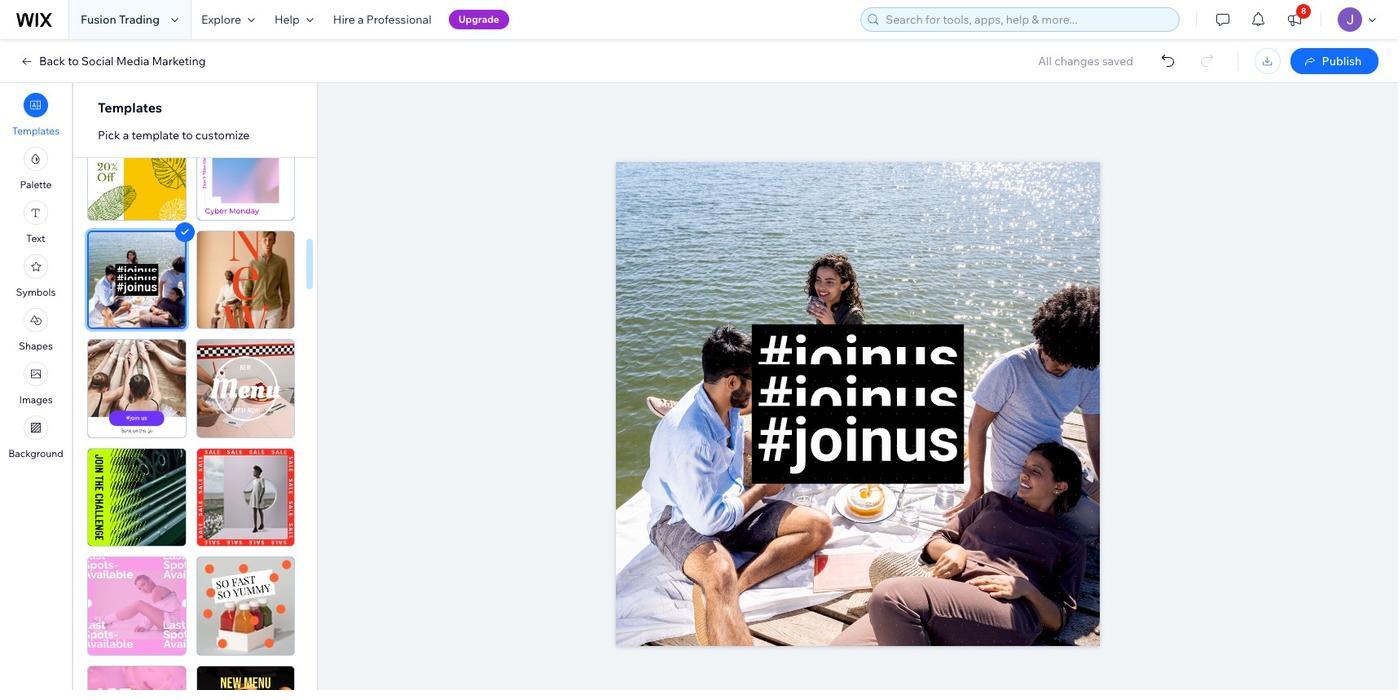 Task type: vqa. For each thing, say whether or not it's contained in the screenshot.
Search... Field
no



Task type: describe. For each thing, give the bounding box(es) containing it.
back to social media marketing
[[39, 54, 206, 68]]

all
[[1039, 54, 1052, 68]]

images
[[19, 394, 53, 406]]

trading
[[119, 12, 160, 27]]

text
[[26, 232, 45, 245]]

Search for tools, apps, help & more... field
[[881, 8, 1175, 31]]

saved
[[1103, 54, 1134, 68]]

background
[[8, 448, 63, 460]]

8
[[1302, 6, 1307, 16]]

1 horizontal spatial to
[[182, 128, 193, 143]]

back
[[39, 54, 65, 68]]

background button
[[8, 416, 63, 460]]

explore
[[201, 12, 241, 27]]

menu containing templates
[[0, 88, 72, 465]]

publish button
[[1291, 48, 1379, 74]]

pick
[[98, 128, 120, 143]]

a for professional
[[358, 12, 364, 27]]

social
[[81, 54, 114, 68]]

0 vertical spatial to
[[68, 54, 79, 68]]

shapes
[[19, 340, 53, 352]]

pick a template to customize
[[98, 128, 250, 143]]

symbols button
[[16, 254, 56, 298]]

all changes saved
[[1039, 54, 1134, 68]]

professional
[[367, 12, 432, 27]]

a for template
[[123, 128, 129, 143]]

marketing
[[152, 54, 206, 68]]



Task type: locate. For each thing, give the bounding box(es) containing it.
0 vertical spatial templates
[[98, 99, 162, 116]]

shapes button
[[19, 308, 53, 352]]

0 vertical spatial a
[[358, 12, 364, 27]]

templates up palette button
[[12, 125, 60, 137]]

a right 'hire'
[[358, 12, 364, 27]]

1 vertical spatial templates
[[12, 125, 60, 137]]

text button
[[24, 201, 48, 245]]

to
[[68, 54, 79, 68], [182, 128, 193, 143]]

help
[[275, 12, 300, 27]]

1 horizontal spatial a
[[358, 12, 364, 27]]

upgrade button
[[449, 10, 509, 29]]

a inside hire a professional 'link'
[[358, 12, 364, 27]]

templates button
[[12, 93, 60, 137]]

1 horizontal spatial templates
[[98, 99, 162, 116]]

to right template
[[182, 128, 193, 143]]

0 horizontal spatial templates
[[12, 125, 60, 137]]

a
[[358, 12, 364, 27], [123, 128, 129, 143]]

fusion trading
[[81, 12, 160, 27]]

fusion
[[81, 12, 116, 27]]

hire
[[333, 12, 355, 27]]

help button
[[265, 0, 324, 39]]

back to social media marketing button
[[20, 54, 206, 68]]

template
[[132, 128, 179, 143]]

0 horizontal spatial a
[[123, 128, 129, 143]]

changes
[[1055, 54, 1100, 68]]

media
[[116, 54, 149, 68]]

1 vertical spatial a
[[123, 128, 129, 143]]

templates
[[98, 99, 162, 116], [12, 125, 60, 137]]

a right pick
[[123, 128, 129, 143]]

symbols
[[16, 286, 56, 298]]

0 horizontal spatial to
[[68, 54, 79, 68]]

hire a professional link
[[324, 0, 442, 39]]

palette
[[20, 179, 52, 191]]

hire a professional
[[333, 12, 432, 27]]

to right back
[[68, 54, 79, 68]]

palette button
[[20, 147, 52, 191]]

publish
[[1323, 54, 1363, 68]]

templates up pick
[[98, 99, 162, 116]]

8 button
[[1277, 0, 1313, 39]]

menu
[[0, 88, 72, 465]]

images button
[[19, 362, 53, 406]]

customize
[[196, 128, 250, 143]]

upgrade
[[459, 13, 500, 25]]

1 vertical spatial to
[[182, 128, 193, 143]]



